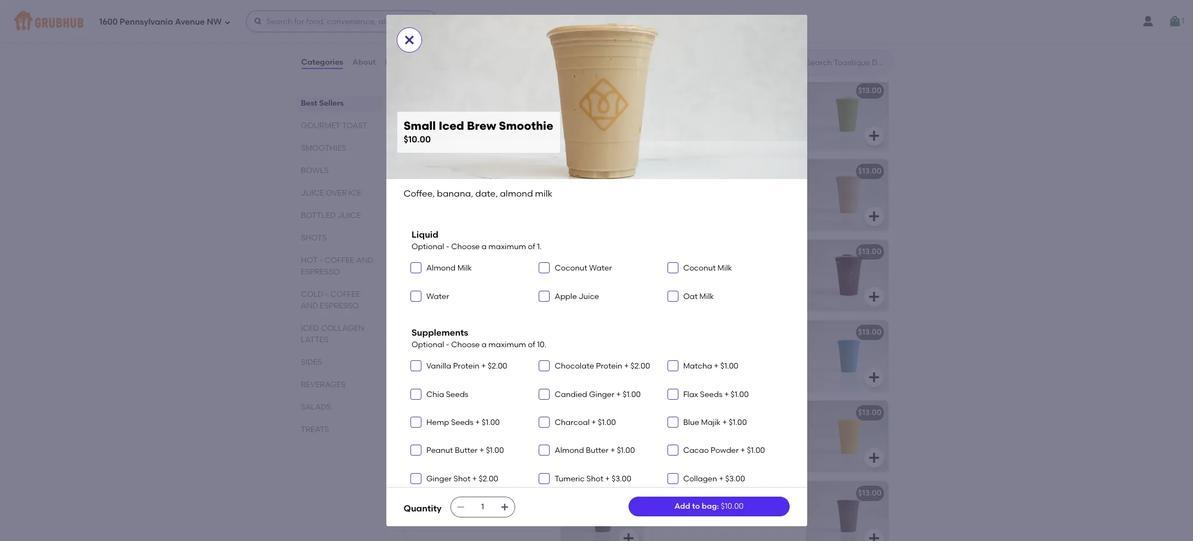 Task type: vqa. For each thing, say whether or not it's contained in the screenshot.
3rd Min from the right
no



Task type: describe. For each thing, give the bounding box(es) containing it.
acai, for large superfruit smoothie image
[[658, 263, 677, 272]]

mystique
[[454, 328, 488, 337]]

large superfruit smoothie image
[[806, 240, 888, 312]]

large green machine smoothie image
[[806, 79, 888, 150]]

protein for vanilla protein
[[453, 362, 480, 371]]

nw
[[207, 17, 222, 27]]

juice over ice tab
[[301, 187, 377, 199]]

add to bag: $10.00
[[675, 502, 744, 511]]

juice for small superfruit smoothie image
[[487, 274, 504, 283]]

brew for small iced brew smoothie
[[454, 167, 473, 176]]

search icon image
[[789, 56, 802, 69]]

lime, down the small orange crush smoothie
[[476, 424, 493, 433]]

orange for small
[[435, 409, 464, 418]]

categories button
[[301, 43, 344, 82]]

blueberry, for small superfruit smoothie image
[[510, 263, 547, 272]]

sides tab
[[301, 357, 377, 368]]

quantity
[[404, 504, 442, 514]]

ice
[[348, 189, 361, 198]]

candied ginger + $1.00
[[555, 390, 641, 399]]

hot - coffee and espresso
[[301, 256, 373, 277]]

1 $3.00 from the left
[[612, 474, 632, 484]]

$10.00 for small iced brew smoothie
[[613, 167, 636, 176]]

flax down quantity
[[438, 516, 451, 525]]

vanilla protein + $2.00
[[427, 362, 507, 371]]

+ for chocolate protein + $2.00
[[624, 362, 629, 371]]

smoothie for large green machine smoothie
[[741, 86, 777, 96]]

maximum for liquid
[[489, 242, 526, 252]]

coffee, up liquid at the top left of page
[[404, 189, 435, 199]]

3 seed, from the left
[[701, 113, 721, 122]]

smoothies tab
[[301, 143, 377, 154]]

best sellers tab
[[301, 98, 377, 109]]

10.
[[537, 340, 547, 350]]

agave, for large orange crush smoothie
[[741, 424, 766, 433]]

kale, for large
[[658, 113, 675, 122]]

smoothie for small iced brew smoothie
[[475, 167, 510, 176]]

coconut for coconut water
[[555, 264, 587, 273]]

1 blue from the left
[[518, 344, 534, 353]]

4 seeds, from the left
[[699, 516, 722, 525]]

coffee, banana, date, almond milk for large iced brew smoothie
[[658, 185, 788, 194]]

bottled juice
[[301, 211, 361, 220]]

small purple heart smoothie
[[413, 489, 521, 498]]

vanilla
[[427, 362, 451, 371]]

smoothies inside tab
[[301, 144, 346, 153]]

orange, for large
[[658, 424, 689, 433]]

treats
[[301, 425, 329, 435]]

iced collagen lattes tab
[[301, 323, 377, 346]]

mango, for small orange crush smoothie
[[445, 424, 474, 433]]

bowls
[[301, 166, 329, 175]]

banana, mango, pineapple, spinach, kale, hemp seed, flax seed, coconut water, lime for small
[[413, 102, 549, 133]]

chocolate protein + $2.00
[[555, 362, 650, 371]]

- inside supplements optional - choose a maximum of 10.
[[446, 340, 449, 350]]

green for large
[[682, 86, 705, 96]]

0 vertical spatial ginger
[[589, 390, 615, 399]]

$2.00 for chocolate protein + $2.00
[[631, 362, 650, 371]]

small orange crush smoothie image
[[561, 401, 643, 473]]

1 pineapple, banana, mango, blue majik (sea algae), almond milk from the left
[[413, 344, 534, 364]]

hot
[[301, 256, 317, 265]]

hot - coffee and espresso tab
[[301, 255, 377, 278]]

- inside cold - coffee and espresso
[[325, 290, 328, 299]]

almond for almond butter + $1.00
[[555, 446, 584, 456]]

pressed for large superfruit smoothie image
[[678, 274, 707, 283]]

cold - coffee and espresso
[[301, 290, 360, 311]]

reviews
[[385, 57, 416, 67]]

smoothie for small blue mystique smoothie
[[489, 328, 525, 337]]

ginger shot + $2.00
[[427, 474, 498, 484]]

1 seeds, from the left
[[413, 516, 436, 525]]

pennsylvania
[[120, 17, 173, 27]]

cacao
[[683, 446, 709, 456]]

optional for liquid
[[412, 242, 444, 252]]

date, for small iced brew smoothie
[[475, 182, 494, 192]]

banana, for large
[[658, 102, 690, 111]]

apple juice
[[555, 292, 599, 301]]

$1.00 for candied ginger + $1.00
[[623, 390, 641, 399]]

cold
[[301, 290, 323, 299]]

small for small iced brew smoothie $10.00
[[404, 119, 436, 133]]

mango, down mystique
[[487, 344, 516, 353]]

beverages tab
[[301, 379, 377, 391]]

$1.00 for blue majik + $1.00
[[729, 418, 747, 428]]

$1.00 for flax seeds + $1.00
[[731, 390, 749, 399]]

2 $3.00 from the left
[[726, 474, 745, 484]]

powder
[[711, 446, 739, 456]]

peanut butter + $1.00
[[427, 446, 504, 456]]

+ for peanut butter + $1.00
[[480, 446, 484, 456]]

1 vertical spatial water
[[427, 292, 449, 301]]

best sellers
[[301, 99, 344, 108]]

small blue mystique smoothie
[[413, 328, 525, 337]]

a for supplements
[[482, 340, 487, 350]]

liquid
[[412, 230, 439, 240]]

supplements optional - choose a maximum of 10.
[[412, 328, 547, 350]]

flax down the "large green machine smoothie"
[[723, 113, 736, 122]]

small green machine smoothie image
[[561, 79, 643, 150]]

2 $13.00 from the top
[[858, 167, 882, 176]]

seeds for hemp
[[451, 418, 474, 428]]

coffee, banana, date, almond milk for small iced brew smoothie
[[413, 182, 542, 192]]

large iced brew smoothie image
[[806, 160, 888, 231]]

large purple heart smoothie
[[658, 489, 767, 498]]

of for supplements
[[528, 340, 535, 350]]

hemp for small
[[432, 113, 453, 122]]

iced
[[301, 324, 319, 333]]

milk for oat milk
[[700, 292, 714, 301]]

water, for small
[[413, 124, 435, 133]]

iced for large iced brew smoothie
[[682, 169, 698, 178]]

collagen
[[683, 474, 717, 484]]

mango, for small green machine smoothie
[[446, 102, 475, 111]]

smoothie for small purple heart smoothie
[[485, 489, 521, 498]]

iced collagen lattes
[[301, 324, 364, 345]]

2 majik from the left
[[658, 355, 678, 364]]

+ for candied ginger + $1.00
[[616, 390, 621, 399]]

avenue
[[175, 17, 205, 27]]

small iced brew smoothie $10.00
[[404, 119, 554, 145]]

gourmet
[[301, 121, 340, 130]]

pineapple, for small purple heart smoothie
[[485, 505, 525, 514]]

sides
[[301, 358, 322, 367]]

large iced brew smoothie
[[658, 169, 757, 178]]

$13.00 for orange, mango, lime, agave, almond milk
[[858, 409, 882, 418]]

about
[[353, 57, 376, 67]]

best seller
[[665, 156, 698, 164]]

tumeric shot + $3.00
[[555, 474, 632, 484]]

large for large orange crush smoothie
[[658, 409, 680, 418]]

+ right matcha
[[714, 362, 719, 371]]

2 pineapple, from the left
[[658, 344, 698, 353]]

orange, mango, lime, agave, almond milk for large
[[658, 424, 766, 445]]

$13.00 for acai, strawberry, banana, blueberry, cold-pressed apple juice
[[858, 247, 882, 257]]

apple for small superfruit smoothie image
[[463, 274, 485, 283]]

over
[[326, 189, 347, 198]]

superfruit
[[435, 247, 473, 257]]

lime, down "add to bag: $10.00"
[[724, 516, 742, 525]]

espresso for cold
[[320, 302, 359, 311]]

lime for small
[[437, 124, 453, 133]]

mango, up matcha + $1.00
[[733, 344, 762, 353]]

juice inside tab
[[337, 211, 361, 220]]

iced for small iced brew smoothie
[[435, 167, 452, 176]]

1 majik from the left
[[413, 355, 433, 364]]

toast
[[342, 121, 367, 130]]

kale, for small
[[413, 113, 430, 122]]

plain image
[[806, 0, 888, 30]]

2 blue from the left
[[763, 344, 780, 353]]

matcha + $1.00
[[683, 362, 739, 371]]

svg image inside main navigation 'navigation'
[[254, 17, 262, 26]]

Input item quantity number field
[[471, 498, 495, 518]]

4 $13.00 from the top
[[858, 328, 882, 337]]

milk for almond milk
[[458, 264, 472, 273]]

lime, down small purple heart smoothie
[[478, 516, 496, 525]]

flax seeds + $1.00
[[683, 390, 749, 399]]

small superfruit smoothie image
[[561, 240, 643, 312]]

small for small blue mystique smoothie
[[413, 328, 434, 337]]

small superfruit smoothie
[[413, 247, 510, 257]]

chocolate
[[555, 362, 594, 371]]

categories
[[301, 57, 343, 67]]

chia for small purple heart smoothie
[[526, 505, 543, 514]]

small iced brew smoothie
[[413, 167, 510, 176]]

beverages
[[301, 380, 345, 390]]

+ for flax seeds + $1.00
[[725, 390, 729, 399]]

majik
[[701, 418, 721, 428]]

almond for almond milk
[[427, 264, 456, 273]]

brew for large iced brew smoothie
[[700, 169, 719, 178]]

pineapple, for small green machine smoothie
[[476, 102, 516, 111]]

liquid optional - choose a maximum of 1.
[[412, 230, 542, 252]]

1 seed, from the left
[[455, 113, 475, 122]]

to
[[692, 502, 700, 511]]

Search Toastique Dupont Circle search field
[[805, 58, 889, 68]]

large orange crush smoothie
[[658, 409, 772, 418]]

pressed for small superfruit smoothie image
[[432, 274, 461, 283]]

chia seeds
[[427, 390, 469, 399]]

$1.00 down the candied ginger + $1.00
[[598, 418, 616, 428]]

1.
[[537, 242, 542, 252]]

heart for large
[[708, 489, 730, 498]]

juice for large superfruit smoothie image
[[732, 274, 750, 283]]

crush for small
[[466, 409, 488, 418]]

sellers
[[319, 99, 344, 108]]

protein for chocolate protein
[[596, 362, 623, 371]]

0 horizontal spatial ginger
[[427, 474, 452, 484]]

peanut
[[427, 446, 453, 456]]

cacao powder + $1.00
[[683, 446, 765, 456]]

2 pineapple, banana, mango, blue majik (sea algae), almond milk from the left
[[658, 344, 780, 364]]

- inside liquid optional - choose a maximum of 1.
[[446, 242, 449, 252]]

mango, for large green machine smoothie
[[691, 102, 720, 111]]

2 seed, from the left
[[492, 113, 512, 122]]

date, for large iced brew smoothie
[[721, 185, 740, 194]]

+ for cacao powder + $1.00
[[741, 446, 745, 456]]

about button
[[352, 43, 376, 82]]

chia for large purple heart smoothie
[[772, 505, 788, 514]]

lime for large
[[683, 124, 699, 133]]

1 (sea from the left
[[435, 355, 450, 364]]

smoothie for small orange crush smoothie
[[490, 409, 526, 418]]

gourmet toast
[[301, 121, 367, 130]]

bottled
[[301, 211, 336, 220]]

smoothie for small iced brew smoothie $10.00
[[499, 119, 554, 133]]

reviews button
[[385, 43, 416, 82]]



Task type: locate. For each thing, give the bounding box(es) containing it.
blueberry,
[[510, 263, 547, 272], [756, 263, 793, 272]]

1 orange from the left
[[435, 409, 464, 418]]

1 vertical spatial espresso
[[320, 302, 359, 311]]

choose
[[451, 242, 480, 252], [451, 340, 480, 350]]

1 lime from the left
[[437, 124, 453, 133]]

crush for large
[[712, 409, 735, 418]]

0 vertical spatial coffee
[[324, 256, 354, 265]]

svg image
[[254, 17, 262, 26], [868, 130, 881, 143], [670, 265, 676, 272], [413, 293, 419, 300], [670, 293, 676, 300], [541, 363, 548, 370], [670, 419, 676, 426], [413, 447, 419, 454], [622, 452, 635, 465], [541, 476, 548, 482], [670, 476, 676, 482], [457, 503, 465, 512], [500, 503, 509, 512]]

2 purple from the left
[[682, 489, 706, 498]]

1 butter from the left
[[455, 446, 478, 456]]

seeds up large orange crush smoothie
[[700, 390, 723, 399]]

pressed down almond milk at the left of the page
[[432, 274, 461, 283]]

+ down large orange crush smoothie
[[723, 418, 727, 428]]

2 acai, strawberry, banana, blueberry, cold-pressed apple juice from the left
[[658, 263, 793, 283]]

2 blueberry, from the left
[[756, 263, 793, 272]]

add
[[675, 502, 691, 511]]

butter right peanut
[[455, 446, 478, 456]]

1 horizontal spatial blueberry, spinach, pineapple, chia seeds, flax seeds, lime, almond milk
[[658, 505, 789, 525]]

0 horizontal spatial banana, mango, pineapple, spinach, kale, hemp seed, flax seed, coconut water, lime
[[413, 102, 549, 133]]

0 vertical spatial maximum
[[489, 242, 526, 252]]

2 orange, from the left
[[658, 424, 689, 433]]

of for liquid
[[528, 242, 535, 252]]

majik down supplements
[[413, 355, 433, 364]]

and for cold - coffee and espresso
[[301, 302, 318, 311]]

+ down hemp seeds + $1.00
[[480, 446, 484, 456]]

0 vertical spatial water
[[589, 264, 612, 273]]

pineapple, for large green machine smoothie
[[722, 102, 762, 111]]

pineapple, down supplements
[[413, 344, 452, 353]]

$2.00 for vanilla protein + $2.00
[[488, 362, 507, 371]]

iced
[[439, 119, 464, 133], [435, 167, 452, 176], [682, 169, 698, 178]]

- right hot
[[319, 256, 322, 265]]

pineapple, down small green machine smoothie
[[476, 102, 516, 111]]

2 butter from the left
[[586, 446, 609, 456]]

$2.00 down supplements optional - choose a maximum of 10.
[[488, 362, 507, 371]]

1 horizontal spatial purple
[[682, 489, 706, 498]]

coffee down the hot - coffee and espresso tab
[[330, 290, 360, 299]]

cold - coffee and espresso tab
[[301, 289, 377, 312]]

1 blueberry, spinach, pineapple, chia seeds, flax seeds, lime, almond milk from the left
[[413, 505, 544, 525]]

$1.00 right powder
[[747, 446, 765, 456]]

acai, strawberry, banana, blueberry, cold-pressed apple juice for large superfruit smoothie image
[[658, 263, 793, 283]]

0 horizontal spatial orange
[[435, 409, 464, 418]]

espresso up collagen
[[320, 302, 359, 311]]

2 agave, from the left
[[741, 424, 766, 433]]

$13.00
[[858, 86, 882, 96], [858, 167, 882, 176], [858, 247, 882, 257], [858, 328, 882, 337], [858, 409, 882, 418], [858, 489, 882, 498]]

coffee, banana, date, almond milk
[[413, 182, 542, 192], [658, 185, 788, 194], [404, 189, 553, 199]]

$10.00 inside small iced brew smoothie $10.00
[[404, 135, 431, 145]]

lattes
[[301, 336, 328, 345]]

1 horizontal spatial smoothies
[[404, 53, 475, 67]]

1 horizontal spatial milk
[[700, 292, 714, 301]]

smoky chipotle turkey toast image
[[561, 0, 643, 30]]

collagen
[[321, 324, 364, 333]]

1 horizontal spatial water
[[589, 264, 612, 273]]

$2.00 up the candied ginger + $1.00
[[631, 362, 650, 371]]

large
[[658, 86, 680, 96], [658, 169, 680, 178], [658, 409, 680, 418], [658, 489, 680, 498]]

0 horizontal spatial orange, mango, lime, agave, almond milk
[[413, 424, 521, 445]]

choose for supplements
[[451, 340, 480, 350]]

blueberry, left bag:
[[658, 505, 695, 514]]

juice over ice
[[301, 189, 361, 198]]

apple for large superfruit smoothie image
[[709, 274, 730, 283]]

butter for peanut butter
[[455, 446, 478, 456]]

juice inside tab
[[301, 189, 324, 198]]

1 vertical spatial maximum
[[489, 340, 526, 350]]

gourmet toast tab
[[301, 120, 377, 132]]

strawberry, down superfruit at the top of page
[[433, 263, 475, 272]]

1 pineapple, from the left
[[413, 344, 452, 353]]

best inside tab
[[301, 99, 317, 108]]

2 pressed from the left
[[678, 274, 707, 283]]

1 horizontal spatial blue
[[683, 418, 699, 428]]

1 horizontal spatial banana, mango, pineapple, spinach, kale, hemp seed, flax seed, coconut water, lime
[[658, 102, 795, 133]]

2 blueberry, spinach, pineapple, chia seeds, flax seeds, lime, almond milk from the left
[[658, 505, 789, 525]]

brew inside small iced brew smoothie $10.00
[[467, 119, 496, 133]]

0 horizontal spatial majik
[[413, 355, 433, 364]]

blue left majik
[[683, 418, 699, 428]]

small iced brew smoothie image
[[561, 160, 643, 231]]

1 vertical spatial ginger
[[427, 474, 452, 484]]

purple down ginger shot + $2.00
[[435, 489, 460, 498]]

agave,
[[495, 424, 521, 433], [741, 424, 766, 433]]

seeds, down quantity
[[413, 516, 436, 525]]

1600
[[99, 17, 118, 27]]

blueberry, for small
[[413, 505, 450, 514]]

acai, left coconut milk
[[658, 263, 677, 272]]

4 large from the top
[[658, 489, 680, 498]]

1 apple from the left
[[463, 274, 485, 283]]

0 horizontal spatial and
[[301, 302, 318, 311]]

and for hot - coffee and espresso
[[356, 256, 373, 265]]

4 seed, from the left
[[738, 113, 758, 122]]

salads
[[301, 403, 331, 412]]

1 horizontal spatial (sea
[[680, 355, 696, 364]]

blueberry, for large superfruit smoothie image
[[756, 263, 793, 272]]

optional down liquid at the top left of page
[[412, 242, 444, 252]]

0 horizontal spatial acai, strawberry, banana, blueberry, cold-pressed apple juice
[[413, 263, 547, 283]]

spinach,
[[518, 102, 549, 111], [764, 102, 795, 111], [451, 505, 483, 514], [697, 505, 729, 514]]

blueberry, spinach, pineapple, chia seeds, flax seeds, lime, almond milk for small purple heart smoothie
[[413, 505, 544, 525]]

1 strawberry, from the left
[[433, 263, 475, 272]]

maximum inside liquid optional - choose a maximum of 1.
[[489, 242, 526, 252]]

1 horizontal spatial pineapple, banana, mango, blue majik (sea algae), almond milk
[[658, 344, 780, 364]]

2 apple from the left
[[709, 274, 730, 283]]

0 horizontal spatial hemp
[[432, 113, 453, 122]]

$1.00 for cacao powder + $1.00
[[747, 446, 765, 456]]

pressed
[[432, 274, 461, 283], [678, 274, 707, 283]]

0 horizontal spatial juice
[[301, 189, 324, 198]]

coconut
[[555, 264, 587, 273], [683, 264, 716, 273]]

2 crush from the left
[[712, 409, 735, 418]]

1 horizontal spatial pineapple,
[[658, 344, 698, 353]]

choose inside supplements optional - choose a maximum of 10.
[[451, 340, 480, 350]]

water down almond milk at the left of the page
[[427, 292, 449, 301]]

1 vertical spatial a
[[482, 340, 487, 350]]

large blue mystique smoothie image
[[806, 321, 888, 392]]

salads tab
[[301, 402, 377, 413]]

3 seeds, from the left
[[658, 516, 682, 525]]

1 shot from the left
[[454, 474, 471, 484]]

tumeric
[[555, 474, 585, 484]]

choose down small blue mystique smoothie
[[451, 340, 480, 350]]

lime, right majik
[[721, 424, 739, 433]]

juice down liquid optional - choose a maximum of 1.
[[487, 274, 504, 283]]

1 banana, mango, pineapple, spinach, kale, hemp seed, flax seed, coconut water, lime from the left
[[413, 102, 549, 133]]

0 horizontal spatial best
[[301, 99, 317, 108]]

iced down seller
[[682, 169, 698, 178]]

smoothie for small green machine smoothie
[[495, 86, 530, 96]]

0 vertical spatial a
[[482, 242, 487, 252]]

0 horizontal spatial blue
[[435, 328, 452, 337]]

of left 1.
[[528, 242, 535, 252]]

coffee inside hot - coffee and espresso
[[324, 256, 354, 265]]

2 of from the top
[[528, 340, 535, 350]]

+ for vanilla protein + $2.00
[[481, 362, 486, 371]]

espresso for hot
[[301, 268, 340, 277]]

1 water, from the left
[[413, 124, 435, 133]]

almond up tumeric at bottom left
[[555, 446, 584, 456]]

optional inside supplements optional - choose a maximum of 10.
[[412, 340, 444, 350]]

almond butter + $1.00
[[555, 446, 635, 456]]

lime up seller
[[683, 124, 699, 133]]

seeds
[[446, 390, 469, 399], [700, 390, 723, 399], [451, 418, 474, 428]]

-
[[446, 242, 449, 252], [319, 256, 322, 265], [325, 290, 328, 299], [446, 340, 449, 350]]

of
[[528, 242, 535, 252], [528, 340, 535, 350]]

pressed up the "oat"
[[678, 274, 707, 283]]

shot for tumeric shot
[[587, 474, 604, 484]]

2 protein from the left
[[596, 362, 623, 371]]

0 horizontal spatial strawberry,
[[433, 263, 475, 272]]

1 optional from the top
[[412, 242, 444, 252]]

+ for ginger shot + $2.00
[[472, 474, 477, 484]]

1 heart from the left
[[462, 489, 483, 498]]

banana, mango, pineapple, spinach, kale, hemp seed, flax seed, coconut water, lime down the "large green machine smoothie"
[[658, 102, 795, 133]]

maximum inside supplements optional - choose a maximum of 10.
[[489, 340, 526, 350]]

2 shot from the left
[[587, 474, 604, 484]]

choose for liquid
[[451, 242, 480, 252]]

2 seeds, from the left
[[453, 516, 477, 525]]

1 acai, from the left
[[413, 263, 431, 272]]

large for large purple heart smoothie
[[658, 489, 680, 498]]

1 horizontal spatial lime
[[683, 124, 699, 133]]

1 horizontal spatial and
[[356, 256, 373, 265]]

0 horizontal spatial blueberry,
[[510, 263, 547, 272]]

blueberry, spinach, pineapple, chia seeds, flax seeds, lime, almond milk down small purple heart smoothie
[[413, 505, 544, 525]]

apple down coconut milk
[[709, 274, 730, 283]]

2 chia from the left
[[772, 505, 788, 514]]

small for small orange crush smoothie
[[413, 409, 434, 418]]

2 strawberry, from the left
[[679, 263, 720, 272]]

$2.00 for ginger shot + $2.00
[[479, 474, 498, 484]]

crush up blue majik + $1.00
[[712, 409, 735, 418]]

shot for ginger shot
[[454, 474, 471, 484]]

heart down ginger shot + $2.00
[[462, 489, 483, 498]]

2 coconut from the left
[[683, 264, 716, 273]]

$10.00 for small purple heart smoothie
[[613, 489, 636, 498]]

small purple heart smoothie image
[[561, 482, 643, 542]]

1 vertical spatial optional
[[412, 340, 444, 350]]

juice
[[301, 189, 324, 198], [337, 211, 361, 220]]

seeds up the small orange crush smoothie
[[446, 390, 469, 399]]

seeds for flax
[[700, 390, 723, 399]]

optional inside liquid optional - choose a maximum of 1.
[[412, 242, 444, 252]]

1 horizontal spatial pressed
[[678, 274, 707, 283]]

mango, for large orange crush smoothie
[[691, 424, 719, 433]]

seller
[[680, 156, 698, 164]]

0 horizontal spatial acai,
[[413, 263, 431, 272]]

large green machine smoothie
[[658, 86, 777, 96]]

0 horizontal spatial green
[[435, 86, 458, 96]]

maximum for supplements
[[489, 340, 526, 350]]

mango, down the small orange crush smoothie
[[445, 424, 474, 433]]

1 horizontal spatial butter
[[586, 446, 609, 456]]

0 horizontal spatial agave,
[[495, 424, 521, 433]]

$1.00 for peanut butter + $1.00
[[486, 446, 504, 456]]

acai, strawberry, banana, blueberry, cold-pressed apple juice up oat milk
[[658, 263, 793, 283]]

orange up majik
[[682, 409, 711, 418]]

orange, mango, lime, agave, almond milk
[[413, 424, 521, 445], [658, 424, 766, 445]]

cold- for small superfruit smoothie image
[[413, 274, 432, 283]]

1 horizontal spatial orange,
[[658, 424, 689, 433]]

1 vertical spatial almond
[[555, 446, 584, 456]]

0 horizontal spatial protein
[[453, 362, 480, 371]]

1 horizontal spatial blue
[[763, 344, 780, 353]]

$1.00 up large orange crush smoothie
[[731, 390, 749, 399]]

6 $13.00 from the top
[[858, 489, 882, 498]]

0 horizontal spatial chia
[[526, 505, 543, 514]]

0 horizontal spatial coconut
[[514, 113, 545, 122]]

collagen + $3.00
[[683, 474, 745, 484]]

$10.00
[[613, 86, 636, 96], [404, 135, 431, 145], [613, 167, 636, 176], [613, 489, 636, 498], [721, 502, 744, 511]]

juice down ice
[[337, 211, 361, 220]]

apple
[[555, 292, 577, 301]]

0 vertical spatial espresso
[[301, 268, 340, 277]]

smoothie for large iced brew smoothie
[[721, 169, 757, 178]]

1 coconut from the left
[[514, 113, 545, 122]]

banana, mango, pineapple, spinach, kale, hemp seed, flax seed, coconut water, lime for large
[[658, 102, 795, 133]]

1 algae), from the left
[[452, 355, 478, 364]]

juice down bowls
[[301, 189, 324, 198]]

0 horizontal spatial heart
[[462, 489, 483, 498]]

0 horizontal spatial coconut
[[555, 264, 587, 273]]

1 horizontal spatial blueberry,
[[658, 505, 695, 514]]

1 juice from the left
[[487, 274, 504, 283]]

small for small superfruit smoothie
[[413, 247, 434, 257]]

orange for large
[[682, 409, 711, 418]]

1 machine from the left
[[460, 86, 493, 96]]

$13.00 for blueberry, spinach, pineapple, chia seeds, flax seeds, lime, almond milk
[[858, 489, 882, 498]]

algae), up flax seeds + $1.00
[[698, 355, 724, 364]]

1 a from the top
[[482, 242, 487, 252]]

ginger
[[589, 390, 615, 399], [427, 474, 452, 484]]

small orange crush smoothie
[[413, 409, 526, 418]]

+ for tumeric shot + $3.00
[[605, 474, 610, 484]]

2 optional from the top
[[412, 340, 444, 350]]

0 horizontal spatial shot
[[454, 474, 471, 484]]

1 horizontal spatial $3.00
[[726, 474, 745, 484]]

juice down coconut milk
[[732, 274, 750, 283]]

1600 pennsylvania avenue nw
[[99, 17, 222, 27]]

1 agave, from the left
[[495, 424, 521, 433]]

orange, for small
[[413, 424, 443, 433]]

a inside liquid optional - choose a maximum of 1.
[[482, 242, 487, 252]]

$1.00 for almond butter + $1.00
[[617, 446, 635, 456]]

2 machine from the left
[[707, 86, 739, 96]]

0 horizontal spatial cold-
[[413, 274, 432, 283]]

2 choose from the top
[[451, 340, 480, 350]]

water, for large
[[658, 124, 681, 133]]

1 orange, mango, lime, agave, almond milk from the left
[[413, 424, 521, 445]]

$1.00 down the small orange crush smoothie
[[482, 418, 500, 428]]

almond milk
[[427, 264, 472, 273]]

2 blueberry, from the left
[[658, 505, 695, 514]]

banana, for small
[[413, 102, 444, 111]]

oat
[[683, 292, 698, 301]]

1
[[1182, 16, 1185, 26]]

orange
[[435, 409, 464, 418], [682, 409, 711, 418]]

acai, strawberry, banana, blueberry, cold-pressed apple juice for small superfruit smoothie image
[[413, 263, 547, 283]]

2 kale, from the left
[[658, 113, 675, 122]]

acai, strawberry, banana, blueberry, cold-pressed apple juice down small superfruit smoothie
[[413, 263, 547, 283]]

1 horizontal spatial best
[[665, 156, 679, 164]]

optional
[[412, 242, 444, 252], [412, 340, 444, 350]]

optional for supplements
[[412, 340, 444, 350]]

hemp
[[427, 418, 449, 428]]

agave, up cacao powder + $1.00
[[741, 424, 766, 433]]

1 horizontal spatial kale,
[[658, 113, 675, 122]]

shot right tumeric at bottom left
[[587, 474, 604, 484]]

+ down supplements optional - choose a maximum of 10.
[[481, 362, 486, 371]]

and down "cold"
[[301, 302, 318, 311]]

1 horizontal spatial crush
[[712, 409, 735, 418]]

seeds down the small orange crush smoothie
[[451, 418, 474, 428]]

0 horizontal spatial water
[[427, 292, 449, 301]]

2 large from the top
[[658, 169, 680, 178]]

algae),
[[452, 355, 478, 364], [698, 355, 724, 364]]

smoothie for large orange crush smoothie
[[736, 409, 772, 418]]

0 horizontal spatial (sea
[[435, 355, 450, 364]]

+ down chocolate protein + $2.00
[[616, 390, 621, 399]]

1 horizontal spatial hemp
[[677, 113, 699, 122]]

blue
[[518, 344, 534, 353], [763, 344, 780, 353]]

choose inside liquid optional - choose a maximum of 1.
[[451, 242, 480, 252]]

1 coconut from the left
[[555, 264, 587, 273]]

2 coconut from the left
[[759, 113, 790, 122]]

water
[[589, 264, 612, 273], [427, 292, 449, 301]]

1 horizontal spatial banana,
[[658, 102, 690, 111]]

0 vertical spatial juice
[[301, 189, 324, 198]]

1 hemp from the left
[[432, 113, 453, 122]]

cold- for large superfruit smoothie image
[[658, 274, 678, 283]]

+ up tumeric shot + $3.00
[[611, 446, 615, 456]]

small for small iced brew smoothie
[[413, 167, 434, 176]]

0 horizontal spatial machine
[[460, 86, 493, 96]]

coffee for cold
[[330, 290, 360, 299]]

blue majik + $1.00
[[683, 418, 747, 428]]

5 $13.00 from the top
[[858, 409, 882, 418]]

0 horizontal spatial butter
[[455, 446, 478, 456]]

matcha
[[683, 362, 712, 371]]

small for small purple heart smoothie
[[413, 489, 434, 498]]

coconut milk
[[683, 264, 732, 273]]

1 horizontal spatial strawberry,
[[679, 263, 720, 272]]

1 vertical spatial choose
[[451, 340, 480, 350]]

1 horizontal spatial agave,
[[741, 424, 766, 433]]

+ up large purple heart smoothie
[[719, 474, 724, 484]]

0 horizontal spatial blueberry, spinach, pineapple, chia seeds, flax seeds, lime, almond milk
[[413, 505, 544, 525]]

2 cold- from the left
[[658, 274, 678, 283]]

coconut up apple
[[555, 264, 587, 273]]

small blue mystique smoothie image
[[561, 321, 643, 392]]

espresso inside cold - coffee and espresso
[[320, 302, 359, 311]]

pineapple,
[[413, 344, 452, 353], [658, 344, 698, 353]]

large for large iced brew smoothie
[[658, 169, 680, 178]]

majik
[[413, 355, 433, 364], [658, 355, 678, 364]]

charcoal
[[555, 418, 590, 428]]

3 $13.00 from the top
[[858, 247, 882, 257]]

oat milk
[[683, 292, 714, 301]]

blue left mystique
[[435, 328, 452, 337]]

smoothie for large purple heart smoothie
[[731, 489, 767, 498]]

seeds, down small purple heart smoothie
[[453, 516, 477, 525]]

hemp seeds + $1.00
[[427, 418, 500, 428]]

1 choose from the top
[[451, 242, 480, 252]]

1 button
[[1169, 12, 1185, 31]]

1 horizontal spatial orange
[[682, 409, 711, 418]]

svg image
[[622, 9, 635, 23], [1169, 15, 1182, 28], [224, 19, 231, 25], [403, 33, 416, 47], [622, 130, 635, 143], [868, 210, 881, 223], [413, 265, 419, 272], [541, 265, 548, 272], [868, 291, 881, 304], [541, 293, 548, 300], [413, 363, 419, 370], [670, 363, 676, 370], [622, 371, 635, 384], [868, 371, 881, 384], [413, 391, 419, 398], [541, 391, 548, 398], [670, 391, 676, 398], [413, 419, 419, 426], [541, 419, 548, 426], [541, 447, 548, 454], [670, 447, 676, 454], [868, 452, 881, 465], [413, 476, 419, 482], [622, 532, 635, 542], [868, 532, 881, 542]]

and inside cold - coffee and espresso
[[301, 302, 318, 311]]

brew for small iced brew smoothie $10.00
[[467, 119, 496, 133]]

majik left matcha
[[658, 355, 678, 364]]

hemp down small green machine smoothie
[[432, 113, 453, 122]]

smoothies up small green machine smoothie
[[404, 53, 475, 67]]

2 green from the left
[[682, 86, 705, 96]]

1 horizontal spatial water,
[[658, 124, 681, 133]]

1 kale, from the left
[[413, 113, 430, 122]]

of inside supplements optional - choose a maximum of 10.
[[528, 340, 535, 350]]

maximum left 10.
[[489, 340, 526, 350]]

0 horizontal spatial juice
[[487, 274, 504, 283]]

1 vertical spatial best
[[665, 156, 679, 164]]

main navigation navigation
[[0, 0, 1193, 43]]

0 horizontal spatial $3.00
[[612, 474, 632, 484]]

1 of from the top
[[528, 242, 535, 252]]

0 vertical spatial best
[[301, 99, 317, 108]]

charcoal + $1.00
[[555, 418, 616, 428]]

coconut water
[[555, 264, 612, 273]]

seeds, down add
[[658, 516, 682, 525]]

1 horizontal spatial chia
[[772, 505, 788, 514]]

purple for small
[[435, 489, 460, 498]]

1 acai, strawberry, banana, blueberry, cold-pressed apple juice from the left
[[413, 263, 547, 283]]

$3.00 down almond butter + $1.00
[[612, 474, 632, 484]]

acai, for small superfruit smoothie image
[[413, 263, 431, 272]]

a down mystique
[[482, 340, 487, 350]]

1 horizontal spatial juice
[[732, 274, 750, 283]]

coconut for coconut milk
[[683, 264, 716, 273]]

orange,
[[413, 424, 443, 433], [658, 424, 689, 433]]

2 juice from the left
[[732, 274, 750, 283]]

0 horizontal spatial milk
[[458, 264, 472, 273]]

0 horizontal spatial blue
[[518, 344, 534, 353]]

bottled juice tab
[[301, 210, 377, 221]]

0 horizontal spatial lime
[[437, 124, 453, 133]]

pineapple, banana, mango, blue majik (sea algae), almond milk up flax seeds + $1.00
[[658, 344, 780, 364]]

blueberry, down small purple heart smoothie
[[413, 505, 450, 514]]

orange, mango, lime, agave, almond milk for small
[[413, 424, 521, 445]]

optional down supplements
[[412, 340, 444, 350]]

$1.00 down hemp seeds + $1.00
[[486, 446, 504, 456]]

0 vertical spatial and
[[356, 256, 373, 265]]

milk
[[458, 264, 472, 273], [718, 264, 732, 273], [700, 292, 714, 301]]

apple
[[463, 274, 485, 283], [709, 274, 730, 283]]

$1.00 down chocolate protein + $2.00
[[623, 390, 641, 399]]

0 horizontal spatial purple
[[435, 489, 460, 498]]

2 heart from the left
[[708, 489, 730, 498]]

1 large from the top
[[658, 86, 680, 96]]

and inside hot - coffee and espresso
[[356, 256, 373, 265]]

shots tab
[[301, 232, 377, 244]]

hemp for large
[[677, 113, 699, 122]]

2 water, from the left
[[658, 124, 681, 133]]

treats tab
[[301, 424, 377, 436]]

shot up small purple heart smoothie
[[454, 474, 471, 484]]

small inside small iced brew smoothie $10.00
[[404, 119, 436, 133]]

orange, mango, lime, agave, almond milk up the peanut butter + $1.00
[[413, 424, 521, 445]]

0 horizontal spatial pressed
[[432, 274, 461, 283]]

2 orange, mango, lime, agave, almond milk from the left
[[658, 424, 766, 445]]

iced inside small iced brew smoothie $10.00
[[439, 119, 464, 133]]

1 horizontal spatial protein
[[596, 362, 623, 371]]

1 $13.00 from the top
[[858, 86, 882, 96]]

1 protein from the left
[[453, 362, 480, 371]]

banana, down small green machine smoothie
[[413, 102, 444, 111]]

2 maximum from the top
[[489, 340, 526, 350]]

lime up small iced brew smoothie
[[437, 124, 453, 133]]

blueberry, for large
[[658, 505, 695, 514]]

2 horizontal spatial milk
[[718, 264, 732, 273]]

banana, mango, pineapple, spinach, kale, hemp seed, flax seed, coconut water, lime
[[413, 102, 549, 133], [658, 102, 795, 133]]

best left sellers
[[301, 99, 317, 108]]

seeds for chia
[[446, 390, 469, 399]]

machine for large
[[707, 86, 739, 96]]

2 banana, from the left
[[658, 102, 690, 111]]

svg image inside 1 button
[[1169, 15, 1182, 28]]

coconut up oat milk
[[683, 264, 716, 273]]

shots
[[301, 234, 326, 243]]

butter up tumeric shot + $3.00
[[586, 446, 609, 456]]

coconut for small green machine smoothie
[[514, 113, 545, 122]]

smoothie inside small iced brew smoothie $10.00
[[499, 119, 554, 133]]

1 horizontal spatial green
[[682, 86, 705, 96]]

a for liquid
[[482, 242, 487, 252]]

1 horizontal spatial algae),
[[698, 355, 724, 364]]

bag:
[[702, 502, 719, 511]]

2 algae), from the left
[[698, 355, 724, 364]]

2 banana, mango, pineapple, spinach, kale, hemp seed, flax seed, coconut water, lime from the left
[[658, 102, 795, 133]]

pineapple, down the "large green machine smoothie"
[[722, 102, 762, 111]]

ginger down peanut
[[427, 474, 452, 484]]

espresso
[[301, 268, 340, 277], [320, 302, 359, 311]]

large for large green machine smoothie
[[658, 86, 680, 96]]

best left seller
[[665, 156, 679, 164]]

acai, down liquid at the top left of page
[[413, 263, 431, 272]]

1 horizontal spatial coconut
[[683, 264, 716, 273]]

banana, down the "large green machine smoothie"
[[658, 102, 690, 111]]

blueberry, spinach, pineapple, chia seeds, flax seeds, lime, almond milk down large purple heart smoothie
[[658, 505, 789, 525]]

flax
[[683, 390, 698, 399]]

bowls tab
[[301, 165, 377, 177]]

1 cold- from the left
[[413, 274, 432, 283]]

butter for almond butter
[[586, 446, 609, 456]]

milk
[[527, 182, 542, 192], [772, 185, 788, 194], [535, 189, 553, 199], [511, 355, 526, 364], [756, 355, 772, 364], [443, 435, 458, 445], [689, 435, 704, 445], [528, 516, 544, 525], [774, 516, 789, 525]]

blue
[[435, 328, 452, 337], [683, 418, 699, 428]]

acai, strawberry, banana, blueberry, cold-pressed apple juice
[[413, 263, 547, 283], [658, 263, 793, 283]]

flax down to
[[683, 516, 697, 525]]

2 a from the top
[[482, 340, 487, 350]]

candied
[[555, 390, 587, 399]]

0 horizontal spatial blueberry,
[[413, 505, 450, 514]]

iced down small green machine smoothie
[[439, 119, 464, 133]]

1 horizontal spatial coconut
[[759, 113, 790, 122]]

almond down superfruit at the top of page
[[427, 264, 456, 273]]

3 large from the top
[[658, 409, 680, 418]]

0 vertical spatial almond
[[427, 264, 456, 273]]

$2.00 up small purple heart smoothie
[[479, 474, 498, 484]]

1 blueberry, from the left
[[510, 263, 547, 272]]

1 green from the left
[[435, 86, 458, 96]]

1 vertical spatial juice
[[337, 211, 361, 220]]

+ down almond butter + $1.00
[[605, 474, 610, 484]]

strawberry, up oat milk
[[679, 263, 720, 272]]

0 horizontal spatial water,
[[413, 124, 435, 133]]

2 acai, from the left
[[658, 263, 677, 272]]

2 orange from the left
[[682, 409, 711, 418]]

coffee inside cold - coffee and espresso
[[330, 290, 360, 299]]

heart
[[462, 489, 483, 498], [708, 489, 730, 498]]

2 hemp from the left
[[677, 113, 699, 122]]

espresso inside hot - coffee and espresso
[[301, 268, 340, 277]]

+ down the small orange crush smoothie
[[475, 418, 480, 428]]

1 horizontal spatial machine
[[707, 86, 739, 96]]

a inside supplements optional - choose a maximum of 10.
[[482, 340, 487, 350]]

1 horizontal spatial shot
[[587, 474, 604, 484]]

coffee, for small
[[413, 182, 440, 192]]

purple up to
[[682, 489, 706, 498]]

1 orange, from the left
[[413, 424, 443, 433]]

chia
[[427, 390, 444, 399]]

orange, mango, lime, agave, almond milk up cacao powder + $1.00
[[658, 424, 766, 445]]

supplements
[[412, 328, 468, 339]]

choose up almond milk at the left of the page
[[451, 242, 480, 252]]

large purple heart smoothie image
[[806, 482, 888, 542]]

1 horizontal spatial acai, strawberry, banana, blueberry, cold-pressed apple juice
[[658, 263, 793, 283]]

1 purple from the left
[[435, 489, 460, 498]]

flax down small green machine smoothie
[[477, 113, 490, 122]]

0 vertical spatial smoothies
[[404, 53, 475, 67]]

a right superfruit at the top of page
[[482, 242, 487, 252]]

$1.00 up flax seeds + $1.00
[[721, 362, 739, 371]]

acai,
[[413, 263, 431, 272], [658, 263, 677, 272]]

2 (sea from the left
[[680, 355, 696, 364]]

coffee, for large
[[658, 185, 685, 194]]

1 vertical spatial and
[[301, 302, 318, 311]]

1 banana, from the left
[[413, 102, 444, 111]]

0 horizontal spatial banana,
[[413, 102, 444, 111]]

- inside hot - coffee and espresso
[[319, 256, 322, 265]]

1 vertical spatial smoothies
[[301, 144, 346, 153]]

best
[[301, 99, 317, 108], [665, 156, 679, 164]]

small green machine smoothie
[[413, 86, 530, 96]]

1 vertical spatial blue
[[683, 418, 699, 428]]

0 vertical spatial blue
[[435, 328, 452, 337]]

large orange crush smoothie image
[[806, 401, 888, 473]]

1 chia from the left
[[526, 505, 543, 514]]

+ right charcoal
[[592, 418, 596, 428]]

of inside liquid optional - choose a maximum of 1.
[[528, 242, 535, 252]]

2 lime from the left
[[683, 124, 699, 133]]

coconut for large green machine smoothie
[[759, 113, 790, 122]]

smoothies down gourmet
[[301, 144, 346, 153]]

juice
[[579, 292, 599, 301]]

chia
[[526, 505, 543, 514], [772, 505, 788, 514]]



